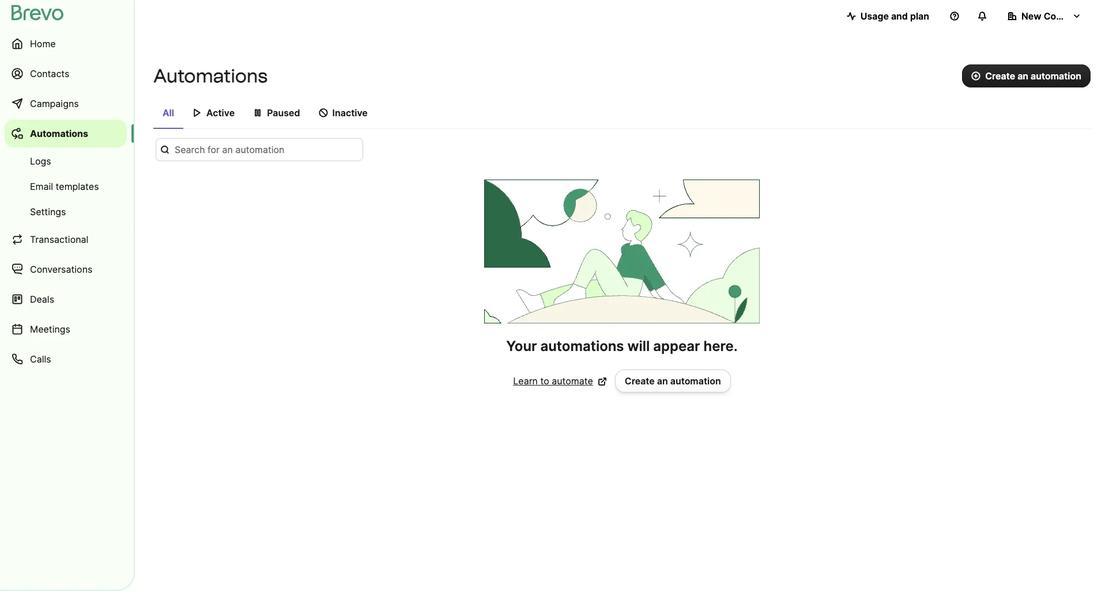 Task type: describe. For each thing, give the bounding box(es) containing it.
automate
[[552, 376, 593, 387]]

here.
[[704, 338, 738, 355]]

your automations will appear here.
[[506, 338, 738, 355]]

logs
[[30, 156, 51, 167]]

will
[[627, 338, 650, 355]]

plan
[[910, 10, 929, 22]]

automations link
[[5, 120, 127, 148]]

logs link
[[5, 150, 127, 173]]

all
[[163, 107, 174, 119]]

inactive
[[332, 107, 368, 119]]

settings
[[30, 206, 66, 218]]

calls
[[30, 354, 51, 365]]

campaigns
[[30, 98, 79, 110]]

active link
[[183, 101, 244, 128]]

0 vertical spatial automation
[[1031, 70, 1081, 82]]

new
[[1021, 10, 1041, 22]]

usage and plan
[[860, 10, 929, 22]]

create an automation for create an automation button in your automations will appear here. tab panel
[[625, 376, 721, 387]]

home link
[[5, 30, 127, 58]]

workflow-list-search-input search field
[[156, 138, 363, 161]]

active
[[206, 107, 235, 119]]

create an automation for create an automation button to the right
[[985, 70, 1081, 82]]

deals
[[30, 294, 54, 306]]

automations
[[540, 338, 624, 355]]

1 horizontal spatial automations
[[153, 65, 268, 87]]

1 vertical spatial automations
[[30, 128, 88, 139]]

new company
[[1021, 10, 1086, 22]]

home
[[30, 38, 56, 50]]

paused link
[[244, 101, 309, 128]]

conversations
[[30, 264, 92, 276]]

conversations link
[[5, 256, 127, 284]]

your automations will appear here. tab panel
[[153, 138, 1091, 393]]

paused
[[267, 107, 300, 119]]

your
[[506, 338, 537, 355]]

email templates
[[30, 181, 99, 193]]

automation inside tab panel
[[670, 376, 721, 387]]

calls link
[[5, 346, 127, 374]]



Task type: vqa. For each thing, say whether or not it's contained in the screenshot.
Folder within the button
no



Task type: locate. For each thing, give the bounding box(es) containing it.
0 horizontal spatial create an automation
[[625, 376, 721, 387]]

templates
[[56, 181, 99, 193]]

an for create an automation button to the right
[[1017, 70, 1028, 82]]

create for create an automation button in your automations will appear here. tab panel
[[625, 376, 655, 387]]

0 vertical spatial automations
[[153, 65, 268, 87]]

appear
[[653, 338, 700, 355]]

email
[[30, 181, 53, 193]]

usage
[[860, 10, 889, 22]]

to
[[540, 376, 549, 387]]

0 horizontal spatial automations
[[30, 128, 88, 139]]

dxrbf image inside inactive link
[[319, 108, 328, 118]]

an for create an automation button in your automations will appear here. tab panel
[[657, 376, 668, 387]]

dxrbf image for inactive
[[319, 108, 328, 118]]

create an automation
[[985, 70, 1081, 82], [625, 376, 721, 387]]

2 dxrbf image from the left
[[319, 108, 328, 118]]

learn to automate link
[[513, 375, 607, 389]]

dxrbf image
[[192, 108, 202, 118], [319, 108, 328, 118]]

an inside your automations will appear here. tab panel
[[657, 376, 668, 387]]

meetings link
[[5, 316, 127, 344]]

automation
[[1031, 70, 1081, 82], [670, 376, 721, 387]]

dxrbf image
[[253, 108, 262, 118]]

create inside your automations will appear here. tab panel
[[625, 376, 655, 387]]

inactive link
[[309, 101, 377, 128]]

create an automation inside your automations will appear here. tab panel
[[625, 376, 721, 387]]

1 vertical spatial create an automation
[[625, 376, 721, 387]]

0 vertical spatial create an automation
[[985, 70, 1081, 82]]

campaigns link
[[5, 90, 127, 118]]

tab list
[[153, 101, 1091, 129]]

dxrbf image left inactive
[[319, 108, 328, 118]]

0 horizontal spatial create
[[625, 376, 655, 387]]

dxrbf image inside 'active' link
[[192, 108, 202, 118]]

and
[[891, 10, 908, 22]]

create
[[985, 70, 1015, 82], [625, 376, 655, 387]]

automations
[[153, 65, 268, 87], [30, 128, 88, 139]]

usage and plan button
[[837, 5, 938, 28]]

1 horizontal spatial create an automation button
[[962, 65, 1091, 88]]

0 horizontal spatial dxrbf image
[[192, 108, 202, 118]]

1 horizontal spatial automation
[[1031, 70, 1081, 82]]

0 vertical spatial create an automation button
[[962, 65, 1091, 88]]

automations up active in the left of the page
[[153, 65, 268, 87]]

automations up the logs link
[[30, 128, 88, 139]]

learn to automate
[[513, 376, 593, 387]]

create an automation button
[[962, 65, 1091, 88], [615, 370, 731, 393]]

1 horizontal spatial create an automation
[[985, 70, 1081, 82]]

tab list containing all
[[153, 101, 1091, 129]]

deals link
[[5, 286, 127, 314]]

dxrbf image left active in the left of the page
[[192, 108, 202, 118]]

1 vertical spatial create
[[625, 376, 655, 387]]

1 horizontal spatial dxrbf image
[[319, 108, 328, 118]]

1 horizontal spatial an
[[1017, 70, 1028, 82]]

1 dxrbf image from the left
[[192, 108, 202, 118]]

learn
[[513, 376, 538, 387]]

transactional
[[30, 234, 88, 246]]

1 horizontal spatial create
[[985, 70, 1015, 82]]

settings link
[[5, 201, 127, 224]]

email templates link
[[5, 175, 127, 198]]

contacts
[[30, 68, 69, 80]]

transactional link
[[5, 226, 127, 254]]

contacts link
[[5, 60, 127, 88]]

create for create an automation button to the right
[[985, 70, 1015, 82]]

dxrbf image for active
[[192, 108, 202, 118]]

company
[[1044, 10, 1086, 22]]

0 vertical spatial an
[[1017, 70, 1028, 82]]

0 horizontal spatial create an automation button
[[615, 370, 731, 393]]

0 horizontal spatial automation
[[670, 376, 721, 387]]

new company button
[[998, 5, 1091, 28]]

1 vertical spatial an
[[657, 376, 668, 387]]

1 vertical spatial create an automation button
[[615, 370, 731, 393]]

meetings
[[30, 324, 70, 335]]

0 vertical spatial create
[[985, 70, 1015, 82]]

an
[[1017, 70, 1028, 82], [657, 376, 668, 387]]

create an automation button inside your automations will appear here. tab panel
[[615, 370, 731, 393]]

0 horizontal spatial an
[[657, 376, 668, 387]]

1 vertical spatial automation
[[670, 376, 721, 387]]

all link
[[153, 101, 183, 129]]



